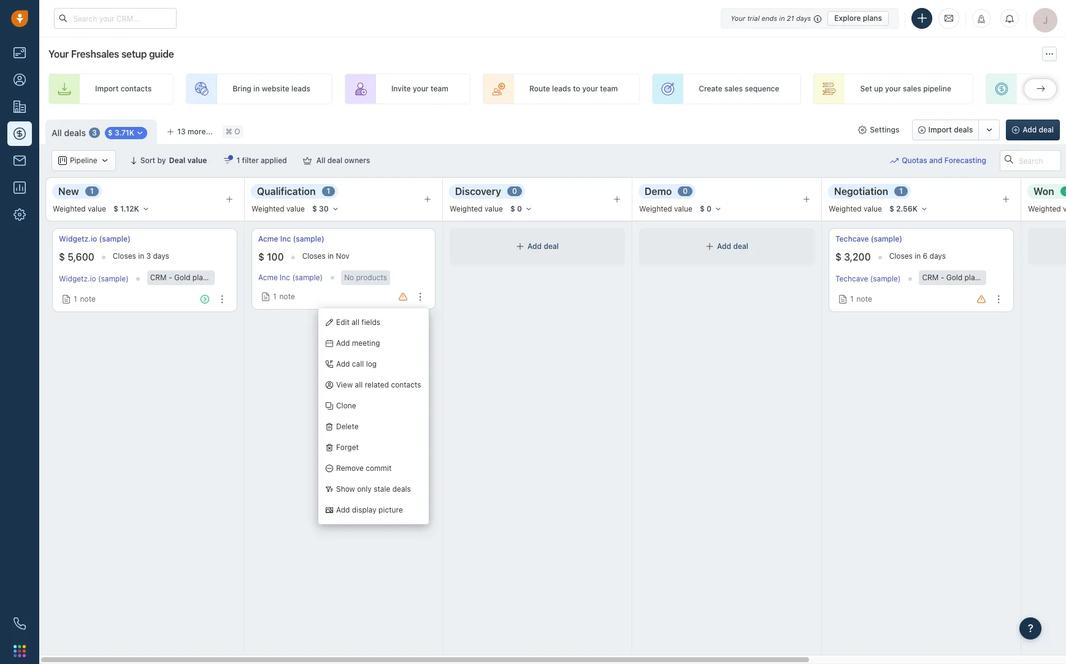 Task type: vqa. For each thing, say whether or not it's contained in the screenshot.
1st Acme Inc (sample) link from the bottom
yes



Task type: describe. For each thing, give the bounding box(es) containing it.
weighted value for negotiation
[[829, 205, 883, 214]]

in for negotiation
[[915, 252, 921, 261]]

13
[[177, 127, 186, 136]]

2 acme inc (sample) from the top
[[258, 273, 323, 283]]

2 acme from the top
[[258, 273, 278, 283]]

quotas
[[902, 156, 928, 165]]

$ 30 button
[[307, 203, 345, 216]]

13 more... button
[[160, 123, 220, 141]]

quotas and forecasting
[[902, 156, 987, 165]]

only
[[357, 485, 372, 494]]

leads inside 'link'
[[292, 84, 311, 94]]

1 filter applied button
[[215, 150, 295, 171]]

delete
[[336, 423, 359, 432]]

in for qualification
[[328, 252, 334, 261]]

value for qualification
[[287, 205, 305, 214]]

remove commit
[[336, 464, 392, 474]]

pipeline
[[70, 156, 97, 165]]

closes in 3 days
[[113, 252, 169, 261]]

all deal owners button
[[295, 150, 378, 171]]

and
[[930, 156, 943, 165]]

remove
[[336, 464, 364, 474]]

2.56k
[[897, 204, 918, 214]]

view all related contacts
[[336, 381, 421, 390]]

closes in 6 days
[[890, 252, 947, 261]]

your for your trial ends in 21 days
[[731, 14, 746, 22]]

2 techcave (sample) link from the top
[[836, 275, 901, 284]]

2 team from the left
[[600, 84, 618, 94]]

crm - gold plan monthly (sample) for $ 5,600
[[150, 273, 270, 282]]

$ 1.12k
[[113, 204, 139, 214]]

13 more...
[[177, 127, 213, 136]]

freshsales
[[71, 48, 119, 60]]

bring in website leads link
[[186, 74, 333, 104]]

all deals link
[[52, 127, 86, 139]]

$ 2.56k
[[890, 204, 918, 214]]

negotiation
[[835, 186, 889, 197]]

v
[[1064, 205, 1067, 214]]

weighted for demo
[[640, 205, 673, 214]]

your trial ends in 21 days
[[731, 14, 812, 22]]

note for $ 100
[[280, 292, 295, 301]]

days for new
[[153, 252, 169, 261]]

crm for $ 3,200
[[923, 273, 939, 282]]

⌘
[[226, 127, 233, 137]]

your freshsales setup guide
[[48, 48, 174, 60]]

related
[[365, 381, 389, 390]]

crm for $ 5,600
[[150, 273, 167, 282]]

import for import contacts
[[95, 84, 119, 94]]

pipeline button
[[52, 150, 116, 171]]

plans
[[864, 13, 883, 22]]

container_wx8msf4aqz5i3rn1 image inside pipeline popup button
[[100, 157, 109, 165]]

set
[[861, 84, 873, 94]]

closes in nov
[[302, 252, 350, 261]]

2 widgetz.io from the top
[[59, 275, 96, 284]]

1 techcave (sample) from the top
[[836, 234, 903, 244]]

gold for $ 5,600
[[174, 273, 191, 282]]

$ 0 button for demo
[[695, 203, 728, 216]]

Search your CRM... text field
[[54, 8, 177, 29]]

discovery
[[455, 186, 502, 197]]

monthly for 3,200
[[982, 273, 1010, 282]]

add display picture
[[336, 506, 403, 515]]

no
[[344, 273, 354, 282]]

3 your from the left
[[886, 84, 902, 94]]

o
[[235, 127, 240, 137]]

30
[[319, 204, 329, 214]]

invite your team
[[392, 84, 449, 94]]

1 techcave (sample) link from the top
[[836, 234, 903, 244]]

freshworks switcher image
[[14, 646, 26, 658]]

1 right new
[[90, 187, 94, 196]]

forget
[[336, 443, 359, 453]]

import contacts
[[95, 84, 152, 94]]

route
[[530, 84, 550, 94]]

days for negotiation
[[930, 252, 947, 261]]

1 down $ 5,600
[[74, 295, 77, 304]]

meeting
[[352, 339, 380, 348]]

2 widgetz.io (sample) link from the top
[[59, 275, 129, 284]]

$ 2.56k button
[[884, 203, 934, 216]]

deal
[[169, 156, 186, 165]]

deal for add deal button
[[1040, 125, 1055, 134]]

invite
[[392, 84, 411, 94]]

1 horizontal spatial days
[[797, 14, 812, 22]]

100
[[267, 252, 284, 263]]

sort by deal value
[[140, 156, 207, 165]]

deal for add deal link at the right
[[1049, 84, 1064, 94]]

3 for deals
[[92, 128, 97, 138]]

picture
[[379, 506, 403, 515]]

$ 5,600
[[59, 252, 94, 263]]

in inside 'link'
[[254, 84, 260, 94]]

won
[[1034, 186, 1055, 197]]

filter
[[242, 156, 259, 165]]

settings
[[871, 125, 900, 134]]

stale
[[374, 485, 391, 494]]

products
[[356, 273, 387, 282]]

commit
[[366, 464, 392, 474]]

clone
[[336, 402, 356, 411]]

up
[[875, 84, 884, 94]]

⌘ o
[[226, 127, 240, 137]]

container_wx8msf4aqz5i3rn1 image for settings
[[859, 126, 868, 134]]

3.71k
[[115, 128, 134, 138]]

import for import deals
[[929, 125, 953, 134]]

1 your from the left
[[413, 84, 429, 94]]

weighted v button
[[1028, 199, 1067, 217]]

$ 1.12k button
[[108, 203, 155, 216]]

add inside button
[[1023, 125, 1038, 134]]

1 filter applied
[[237, 156, 287, 165]]

import contacts link
[[48, 74, 174, 104]]

1 widgetz.io from the top
[[59, 234, 97, 244]]

create sales sequence
[[699, 84, 780, 94]]

more...
[[188, 127, 213, 136]]

new
[[58, 186, 79, 197]]

your for your freshsales setup guide
[[48, 48, 69, 60]]

note for $ 3,200
[[857, 295, 873, 304]]

trial
[[748, 14, 760, 22]]

weighted value for new
[[53, 205, 106, 214]]

set up your sales pipeline link
[[814, 74, 974, 104]]

1 horizontal spatial contacts
[[391, 381, 421, 390]]

container_wx8msf4aqz5i3rn1 image for add deal
[[706, 242, 715, 251]]

$ inside dropdown button
[[108, 128, 113, 138]]

2 widgetz.io (sample) from the top
[[59, 275, 129, 284]]

1 acme inc (sample) link from the top
[[258, 234, 325, 244]]

2 your from the left
[[583, 84, 598, 94]]

show only stale deals
[[336, 485, 411, 494]]

send email image
[[945, 13, 954, 24]]

all for deal
[[317, 156, 326, 165]]

weighted for negotiation
[[829, 205, 862, 214]]

add deal link
[[986, 74, 1067, 104]]

6
[[924, 252, 928, 261]]

1 team from the left
[[431, 84, 449, 94]]

2 sales from the left
[[904, 84, 922, 94]]

value for negotiation
[[864, 205, 883, 214]]

menu containing edit all fields
[[319, 309, 429, 525]]

import deals
[[929, 125, 974, 134]]

add deal button
[[1007, 120, 1061, 141]]

- for $ 5,600
[[169, 273, 172, 282]]

pipeline
[[924, 84, 952, 94]]

2 techcave (sample) from the top
[[836, 275, 901, 284]]



Task type: locate. For each thing, give the bounding box(es) containing it.
1 inc from the top
[[280, 234, 291, 244]]

1 vertical spatial contacts
[[391, 381, 421, 390]]

widgetz.io up $ 5,600
[[59, 234, 97, 244]]

1 note for 5,600
[[74, 295, 96, 304]]

contacts right related
[[391, 381, 421, 390]]

1 vertical spatial inc
[[280, 273, 290, 283]]

deals
[[955, 125, 974, 134], [64, 127, 86, 138], [393, 485, 411, 494]]

deals up the "forecasting"
[[955, 125, 974, 134]]

2 crm - gold plan monthly (sample) from the left
[[923, 273, 1043, 282]]

0 horizontal spatial crm
[[150, 273, 167, 282]]

ends
[[762, 14, 778, 22]]

1 vertical spatial techcave (sample) link
[[836, 275, 901, 284]]

6 weighted from the left
[[1029, 205, 1062, 214]]

crm
[[150, 273, 167, 282], [923, 273, 939, 282]]

gold for $ 3,200
[[947, 273, 963, 282]]

deals inside "import deals" button
[[955, 125, 974, 134]]

2 crm from the left
[[923, 273, 939, 282]]

widgetz.io (sample) link up the 5,600
[[59, 234, 131, 244]]

5 weighted from the left
[[829, 205, 862, 214]]

2 gold from the left
[[947, 273, 963, 282]]

0 horizontal spatial gold
[[174, 273, 191, 282]]

2 horizontal spatial your
[[886, 84, 902, 94]]

weighted value down new
[[53, 205, 106, 214]]

explore plans
[[835, 13, 883, 22]]

call
[[352, 360, 364, 369]]

set up your sales pipeline
[[861, 84, 952, 94]]

weighted value down qualification
[[252, 205, 305, 214]]

0 vertical spatial 3
[[92, 128, 97, 138]]

in for new
[[138, 252, 144, 261]]

monthly
[[209, 273, 237, 282], [982, 273, 1010, 282]]

add meeting
[[336, 339, 380, 348]]

acme inc (sample) up 100
[[258, 234, 325, 244]]

import
[[95, 84, 119, 94], [929, 125, 953, 134]]

monthly for 5,600
[[209, 273, 237, 282]]

acme inc (sample)
[[258, 234, 325, 244], [258, 273, 323, 283]]

explore
[[835, 13, 862, 22]]

plan for 3,200
[[965, 273, 980, 282]]

1 leads from the left
[[292, 84, 311, 94]]

bring in website leads
[[233, 84, 311, 94]]

to
[[573, 84, 581, 94]]

0 horizontal spatial monthly
[[209, 273, 237, 282]]

deals for import
[[955, 125, 974, 134]]

1 horizontal spatial monthly
[[982, 273, 1010, 282]]

guide
[[149, 48, 174, 60]]

contacts down 'setup' in the top left of the page
[[121, 84, 152, 94]]

0 vertical spatial acme inc (sample)
[[258, 234, 325, 244]]

value for demo
[[675, 205, 693, 214]]

weighted value down negotiation
[[829, 205, 883, 214]]

note down 100
[[280, 292, 295, 301]]

1 horizontal spatial -
[[941, 273, 945, 282]]

2 closes from the left
[[302, 252, 326, 261]]

container_wx8msf4aqz5i3rn1 image
[[859, 126, 868, 134], [136, 129, 144, 138], [58, 157, 67, 165], [223, 157, 232, 165], [891, 157, 899, 165], [706, 242, 715, 251], [839, 295, 848, 304]]

techcave (sample) link down 3,200
[[836, 275, 901, 284]]

import inside "import deals" button
[[929, 125, 953, 134]]

1 vertical spatial acme inc (sample)
[[258, 273, 323, 283]]

1 inside 1 filter applied button
[[237, 156, 240, 165]]

all for edit
[[352, 318, 360, 327]]

4 weighted from the left
[[640, 205, 673, 214]]

crm down 6 on the top of page
[[923, 273, 939, 282]]

1 vertical spatial import
[[929, 125, 953, 134]]

3,200
[[845, 252, 871, 263]]

techcave up $ 3,200
[[836, 234, 870, 244]]

1 up $ 2.56k
[[900, 187, 904, 196]]

1 techcave from the top
[[836, 234, 870, 244]]

in left 21
[[780, 14, 786, 22]]

deals for all
[[64, 127, 86, 138]]

0 vertical spatial techcave (sample)
[[836, 234, 903, 244]]

days
[[797, 14, 812, 22], [153, 252, 169, 261], [930, 252, 947, 261]]

acme inc (sample) link up 100
[[258, 234, 325, 244]]

0 horizontal spatial your
[[48, 48, 69, 60]]

days right 21
[[797, 14, 812, 22]]

1 note for 3,200
[[851, 295, 873, 304]]

1 crm from the left
[[150, 273, 167, 282]]

1.12k
[[120, 204, 139, 214]]

1 horizontal spatial your
[[731, 14, 746, 22]]

$ 0 button for discovery
[[505, 203, 538, 216]]

2 horizontal spatial note
[[857, 295, 873, 304]]

0 horizontal spatial import
[[95, 84, 119, 94]]

website
[[262, 84, 290, 94]]

0 horizontal spatial 3
[[92, 128, 97, 138]]

2 horizontal spatial closes
[[890, 252, 913, 261]]

0 horizontal spatial leads
[[292, 84, 311, 94]]

weighted down won
[[1029, 205, 1062, 214]]

1 gold from the left
[[174, 273, 191, 282]]

in left 6 on the top of page
[[915, 252, 921, 261]]

3
[[92, 128, 97, 138], [146, 252, 151, 261]]

import down your freshsales setup guide on the top of page
[[95, 84, 119, 94]]

inc inside "acme inc (sample)" link
[[280, 234, 291, 244]]

0 vertical spatial contacts
[[121, 84, 152, 94]]

3 closes from the left
[[890, 252, 913, 261]]

1 weighted value from the left
[[53, 205, 106, 214]]

1 horizontal spatial 1 note
[[273, 292, 295, 301]]

techcave (sample) down 3,200
[[836, 275, 901, 284]]

1 acme inc (sample) from the top
[[258, 234, 325, 244]]

demo
[[645, 186, 672, 197]]

value for discovery
[[485, 205, 503, 214]]

acme down $ 100
[[258, 273, 278, 283]]

note for $ 5,600
[[80, 295, 96, 304]]

weighted value down the demo
[[640, 205, 693, 214]]

1 vertical spatial techcave
[[836, 275, 869, 284]]

2 horizontal spatial deals
[[955, 125, 974, 134]]

$ 0
[[511, 204, 522, 214], [700, 204, 712, 214]]

widgetz.io down $ 5,600
[[59, 275, 96, 284]]

team right invite on the left top of the page
[[431, 84, 449, 94]]

0 horizontal spatial crm - gold plan monthly (sample)
[[150, 273, 270, 282]]

1 horizontal spatial import
[[929, 125, 953, 134]]

3 weighted from the left
[[450, 205, 483, 214]]

deals right stale
[[393, 485, 411, 494]]

widgetz.io (sample) up the 5,600
[[59, 234, 131, 244]]

owners
[[345, 156, 370, 165]]

1 widgetz.io (sample) link from the top
[[59, 234, 131, 244]]

1 crm - gold plan monthly (sample) from the left
[[150, 273, 270, 282]]

inc down 100
[[280, 273, 290, 283]]

techcave (sample)
[[836, 234, 903, 244], [836, 275, 901, 284]]

1 left filter
[[237, 156, 240, 165]]

add deal inside button
[[1023, 125, 1055, 134]]

weighted value for discovery
[[450, 205, 503, 214]]

all up pipeline popup button at the left of page
[[52, 127, 62, 138]]

- down closes in 6 days
[[941, 273, 945, 282]]

2 $ 0 button from the left
[[695, 203, 728, 216]]

1 - from the left
[[169, 273, 172, 282]]

note down the 5,600
[[80, 295, 96, 304]]

1 horizontal spatial crm - gold plan monthly (sample)
[[923, 273, 1043, 282]]

5 weighted value from the left
[[829, 205, 883, 214]]

weighted down new
[[53, 205, 86, 214]]

sales right create on the right top
[[725, 84, 743, 94]]

settings button
[[853, 120, 906, 141]]

2 leads from the left
[[552, 84, 571, 94]]

2 plan from the left
[[965, 273, 980, 282]]

0 vertical spatial acme inc (sample) link
[[258, 234, 325, 244]]

1 horizontal spatial crm
[[923, 273, 939, 282]]

weighted for qualification
[[252, 205, 285, 214]]

acme inc (sample) link down 100
[[258, 273, 323, 283]]

days down $ 1.12k button
[[153, 252, 169, 261]]

1 up $ 30 button
[[327, 187, 331, 196]]

2 $ 0 from the left
[[700, 204, 712, 214]]

crm - gold plan monthly (sample)
[[150, 273, 270, 282], [923, 273, 1043, 282]]

1 note down the 5,600
[[74, 295, 96, 304]]

weighted for discovery
[[450, 205, 483, 214]]

1 vertical spatial all
[[355, 381, 363, 390]]

1 vertical spatial 3
[[146, 252, 151, 261]]

2 - from the left
[[941, 273, 945, 282]]

phone element
[[7, 612, 32, 637]]

1 note down 3,200
[[851, 295, 873, 304]]

1 horizontal spatial gold
[[947, 273, 963, 282]]

all
[[352, 318, 360, 327], [355, 381, 363, 390]]

acme up $ 100
[[258, 234, 278, 244]]

2 monthly from the left
[[982, 273, 1010, 282]]

1 vertical spatial acme
[[258, 273, 278, 283]]

closes left 6 on the top of page
[[890, 252, 913, 261]]

1 vertical spatial acme inc (sample) link
[[258, 273, 323, 283]]

container_wx8msf4aqz5i3rn1 image inside 1 filter applied button
[[223, 157, 232, 165]]

edit all fields
[[336, 318, 381, 327]]

1 $ 0 button from the left
[[505, 203, 538, 216]]

weighted for new
[[53, 205, 86, 214]]

$ 0 for demo
[[700, 204, 712, 214]]

0 vertical spatial techcave (sample) link
[[836, 234, 903, 244]]

4 weighted value from the left
[[640, 205, 693, 214]]

container_wx8msf4aqz5i3rn1 image for pipeline
[[58, 157, 67, 165]]

0 horizontal spatial days
[[153, 252, 169, 261]]

your right to
[[583, 84, 598, 94]]

weighted inside weighted v popup button
[[1029, 205, 1062, 214]]

0 horizontal spatial 1 note
[[74, 295, 96, 304]]

import inside import contacts link
[[95, 84, 119, 94]]

(sample)
[[99, 234, 131, 244], [293, 234, 325, 244], [872, 234, 903, 244], [239, 273, 270, 282], [1012, 273, 1043, 282], [292, 273, 323, 283], [98, 275, 129, 284], [871, 275, 901, 284]]

2 weighted from the left
[[252, 205, 285, 214]]

display
[[352, 506, 377, 515]]

all left owners
[[317, 156, 326, 165]]

plan for 5,600
[[193, 273, 207, 282]]

sales
[[725, 84, 743, 94], [904, 84, 922, 94]]

by
[[157, 156, 166, 165]]

team right to
[[600, 84, 618, 94]]

- down closes in 3 days
[[169, 273, 172, 282]]

0 horizontal spatial all
[[52, 127, 62, 138]]

in down $ 1.12k button
[[138, 252, 144, 261]]

0 horizontal spatial sales
[[725, 84, 743, 94]]

create
[[699, 84, 723, 94]]

1 horizontal spatial closes
[[302, 252, 326, 261]]

2 horizontal spatial days
[[930, 252, 947, 261]]

1 note down 100
[[273, 292, 295, 301]]

1 horizontal spatial 3
[[146, 252, 151, 261]]

3 right all deals link
[[92, 128, 97, 138]]

1 horizontal spatial $ 0
[[700, 204, 712, 214]]

1 widgetz.io (sample) from the top
[[59, 234, 131, 244]]

your right up
[[886, 84, 902, 94]]

all deal owners
[[317, 156, 370, 165]]

2 techcave from the top
[[836, 275, 869, 284]]

container_wx8msf4aqz5i3rn1 image inside pipeline popup button
[[58, 157, 67, 165]]

in left nov
[[328, 252, 334, 261]]

leads right website
[[292, 84, 311, 94]]

1 horizontal spatial leads
[[552, 84, 571, 94]]

crm - gold plan monthly (sample) for $ 3,200
[[923, 273, 1043, 282]]

all for view
[[355, 381, 363, 390]]

container_wx8msf4aqz5i3rn1 image for 1
[[839, 295, 848, 304]]

container_wx8msf4aqz5i3rn1 image for quotas and forecasting
[[891, 157, 899, 165]]

3 inside all deals 3
[[92, 128, 97, 138]]

21
[[787, 14, 795, 22]]

add call log
[[336, 360, 377, 369]]

1 horizontal spatial all
[[317, 156, 326, 165]]

1 horizontal spatial your
[[583, 84, 598, 94]]

bring
[[233, 84, 252, 94]]

container_wx8msf4aqz5i3rn1 image inside quotas and forecasting "link"
[[891, 157, 899, 165]]

weighted down discovery
[[450, 205, 483, 214]]

0 vertical spatial techcave
[[836, 234, 870, 244]]

1 vertical spatial widgetz.io
[[59, 275, 96, 284]]

fields
[[362, 318, 381, 327]]

0 vertical spatial widgetz.io (sample)
[[59, 234, 131, 244]]

closes for 100
[[302, 252, 326, 261]]

0 vertical spatial widgetz.io (sample) link
[[59, 234, 131, 244]]

add
[[1033, 84, 1047, 94], [1023, 125, 1038, 134], [528, 242, 542, 251], [718, 242, 732, 251], [336, 339, 350, 348], [336, 360, 350, 369], [336, 506, 350, 515]]

0 vertical spatial import
[[95, 84, 119, 94]]

1 horizontal spatial plan
[[965, 273, 980, 282]]

1 plan from the left
[[193, 273, 207, 282]]

$ 3.71k button
[[101, 126, 151, 140]]

0 horizontal spatial deals
[[64, 127, 86, 138]]

note down 3,200
[[857, 295, 873, 304]]

leads
[[292, 84, 311, 94], [552, 84, 571, 94]]

in
[[780, 14, 786, 22], [254, 84, 260, 94], [138, 252, 144, 261], [328, 252, 334, 261], [915, 252, 921, 261]]

team
[[431, 84, 449, 94], [600, 84, 618, 94]]

deals up pipeline
[[64, 127, 86, 138]]

route leads to your team link
[[483, 74, 640, 104]]

inc up 100
[[280, 234, 291, 244]]

leads left to
[[552, 84, 571, 94]]

$ 100
[[258, 252, 284, 263]]

2 weighted value from the left
[[252, 205, 305, 214]]

weighted value down discovery
[[450, 205, 503, 214]]

weighted down negotiation
[[829, 205, 862, 214]]

0 horizontal spatial closes
[[113, 252, 136, 261]]

sort
[[140, 156, 155, 165]]

closes for 3,200
[[890, 252, 913, 261]]

1 vertical spatial techcave (sample)
[[836, 275, 901, 284]]

weighted value for demo
[[640, 205, 693, 214]]

invite your team link
[[345, 74, 471, 104]]

0 horizontal spatial contacts
[[121, 84, 152, 94]]

1 down $ 3,200
[[851, 295, 854, 304]]

widgetz.io (sample) link down the 5,600
[[59, 275, 129, 284]]

container_wx8msf4aqz5i3rn1 image inside settings popup button
[[859, 126, 868, 134]]

techcave down $ 3,200
[[836, 275, 869, 284]]

import up quotas and forecasting
[[929, 125, 953, 134]]

1 acme from the top
[[258, 234, 278, 244]]

$ inside button
[[890, 204, 895, 214]]

create sales sequence link
[[653, 74, 802, 104]]

techcave (sample) up 3,200
[[836, 234, 903, 244]]

1 vertical spatial widgetz.io (sample)
[[59, 275, 129, 284]]

container_wx8msf4aqz5i3rn1 image inside $ 3.71k button
[[136, 129, 144, 138]]

1 horizontal spatial deals
[[393, 485, 411, 494]]

$ 3.71k
[[108, 128, 134, 138]]

$ 0 for discovery
[[511, 204, 522, 214]]

crm down closes in 3 days
[[150, 273, 167, 282]]

0 horizontal spatial $ 0 button
[[505, 203, 538, 216]]

1 weighted from the left
[[53, 205, 86, 214]]

1 sales from the left
[[725, 84, 743, 94]]

5,600
[[68, 252, 94, 263]]

forecasting
[[945, 156, 987, 165]]

edit
[[336, 318, 350, 327]]

all
[[52, 127, 62, 138], [317, 156, 326, 165]]

1 vertical spatial your
[[48, 48, 69, 60]]

plan
[[193, 273, 207, 282], [965, 273, 980, 282]]

3 for in
[[146, 252, 151, 261]]

techcave
[[836, 234, 870, 244], [836, 275, 869, 284]]

0 horizontal spatial team
[[431, 84, 449, 94]]

container_wx8msf4aqz5i3rn1 image inside all deal owners button
[[303, 157, 312, 165]]

2 inc from the top
[[280, 273, 290, 283]]

no products
[[344, 273, 387, 282]]

1 note for 100
[[273, 292, 295, 301]]

phone image
[[14, 618, 26, 630]]

deal for all deal owners button
[[328, 156, 343, 165]]

Search field
[[1001, 150, 1062, 171]]

1 closes from the left
[[113, 252, 136, 261]]

menu
[[319, 309, 429, 525]]

1 $ 0 from the left
[[511, 204, 522, 214]]

import deals button
[[912, 120, 980, 141]]

your right invite on the left top of the page
[[413, 84, 429, 94]]

2 acme inc (sample) link from the top
[[258, 273, 323, 283]]

import deals group
[[912, 120, 1001, 141]]

widgetz.io (sample) link
[[59, 234, 131, 244], [59, 275, 129, 284]]

0 horizontal spatial note
[[80, 295, 96, 304]]

sequence
[[745, 84, 780, 94]]

setup
[[121, 48, 147, 60]]

container_wx8msf4aqz5i3rn1 image
[[100, 157, 109, 165], [303, 157, 312, 165], [516, 242, 525, 251], [261, 293, 270, 301], [62, 295, 71, 304]]

- for $ 3,200
[[941, 273, 945, 282]]

sales left pipeline
[[904, 84, 922, 94]]

1 vertical spatial all
[[317, 156, 326, 165]]

in right bring
[[254, 84, 260, 94]]

1 horizontal spatial sales
[[904, 84, 922, 94]]

quotas and forecasting link
[[891, 150, 999, 171]]

all right view
[[355, 381, 363, 390]]

widgetz.io (sample) down the 5,600
[[59, 275, 129, 284]]

weighted down the demo
[[640, 205, 673, 214]]

show
[[336, 485, 355, 494]]

value for new
[[88, 205, 106, 214]]

acme inc (sample) down 100
[[258, 273, 323, 283]]

weighted value
[[53, 205, 106, 214], [252, 205, 305, 214], [450, 205, 503, 214], [640, 205, 693, 214], [829, 205, 883, 214]]

days right 6 on the top of page
[[930, 252, 947, 261]]

1 monthly from the left
[[209, 273, 237, 282]]

closes left nov
[[302, 252, 326, 261]]

1 down 100
[[273, 292, 277, 301]]

0 vertical spatial widgetz.io
[[59, 234, 97, 244]]

0 vertical spatial all
[[352, 318, 360, 327]]

all right edit
[[352, 318, 360, 327]]

contacts inside import contacts link
[[121, 84, 152, 94]]

weighted down qualification
[[252, 205, 285, 214]]

widgetz.io
[[59, 234, 97, 244], [59, 275, 96, 284]]

1 horizontal spatial $ 0 button
[[695, 203, 728, 216]]

all inside button
[[317, 156, 326, 165]]

closes right the 5,600
[[113, 252, 136, 261]]

weighted value for qualification
[[252, 205, 305, 214]]

closes for 5,600
[[113, 252, 136, 261]]

0 vertical spatial inc
[[280, 234, 291, 244]]

$ 3,200
[[836, 252, 871, 263]]

3 down $ 1.12k button
[[146, 252, 151, 261]]

0 vertical spatial acme
[[258, 234, 278, 244]]

your left "trial"
[[731, 14, 746, 22]]

your
[[731, 14, 746, 22], [48, 48, 69, 60]]

view
[[336, 381, 353, 390]]

1 horizontal spatial team
[[600, 84, 618, 94]]

1 horizontal spatial note
[[280, 292, 295, 301]]

0 vertical spatial all
[[52, 127, 62, 138]]

1
[[237, 156, 240, 165], [90, 187, 94, 196], [327, 187, 331, 196], [900, 187, 904, 196], [273, 292, 277, 301], [74, 295, 77, 304], [851, 295, 854, 304]]

3 weighted value from the left
[[450, 205, 503, 214]]

1 vertical spatial widgetz.io (sample) link
[[59, 275, 129, 284]]

2 horizontal spatial 1 note
[[851, 295, 873, 304]]

techcave (sample) link up 3,200
[[836, 234, 903, 244]]

all for deals
[[52, 127, 62, 138]]

your left freshsales
[[48, 48, 69, 60]]

0 horizontal spatial your
[[413, 84, 429, 94]]

0 vertical spatial your
[[731, 14, 746, 22]]

0 horizontal spatial $ 0
[[511, 204, 522, 214]]

log
[[366, 360, 377, 369]]

qualification
[[257, 186, 316, 197]]

0 horizontal spatial -
[[169, 273, 172, 282]]

0 horizontal spatial plan
[[193, 273, 207, 282]]



